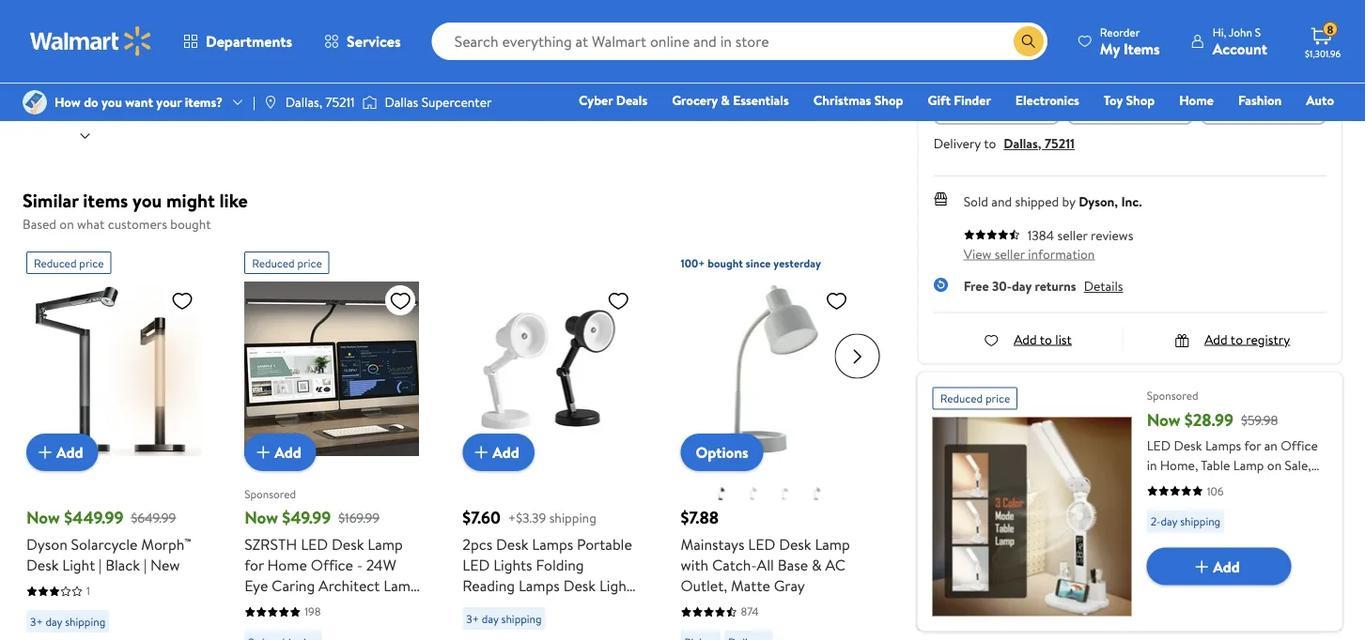 Task type: vqa. For each thing, say whether or not it's contained in the screenshot.
get
no



Task type: locate. For each thing, give the bounding box(es) containing it.
0 horizontal spatial dallas,
[[285, 93, 322, 111]]

szrsth led desk lamp for home office - 24w eye caring architect lamp with clamp dual computer monitor work light with 5 color stepless dimming table lamp image
[[244, 281, 419, 456]]

1 vertical spatial 75211
[[1045, 134, 1075, 153]]

0 vertical spatial for
[[244, 555, 264, 575]]

available
[[1120, 79, 1162, 95], [1254, 79, 1295, 95]]

shipping up portable
[[549, 508, 596, 527]]

1 horizontal spatial seller
[[1057, 226, 1088, 245]]

add button up $49.99
[[244, 434, 316, 471]]

dallas, down departments
[[285, 93, 322, 111]]

you inside similar items you might like based on what customers bought
[[132, 187, 162, 214]]

$7.60 +$3.39 shipping 2pcs desk lamps portable led lights folding reading lamps desk lights for home 3+ day shipping
[[463, 506, 638, 627]]

 image
[[362, 93, 377, 112]]

0 horizontal spatial seller
[[995, 245, 1025, 263]]

with left catch-
[[681, 555, 708, 575]]

similar items you might like based on what customers bought
[[23, 187, 248, 233]]

1 vertical spatial free
[[964, 277, 989, 295]]

0 vertical spatial &
[[721, 91, 730, 109]]

0 horizontal spatial delivery
[[934, 134, 981, 153]]

black image
[[714, 486, 729, 501]]

& right grocery
[[721, 91, 730, 109]]

1 vertical spatial dallas,
[[1004, 134, 1041, 153]]

you right do
[[102, 93, 122, 111]]

1 available from the left
[[1120, 79, 1162, 95]]

1 horizontal spatial for
[[463, 596, 482, 617]]

delivery down intent image for delivery
[[1240, 62, 1287, 80]]

2 horizontal spatial price
[[986, 391, 1010, 407]]

874
[[741, 604, 759, 620]]

0 vertical spatial you
[[102, 93, 122, 111]]

your
[[156, 93, 182, 111]]

0 horizontal spatial 3+
[[30, 613, 43, 629]]

add left registry
[[1205, 330, 1228, 349]]

you for might
[[132, 187, 162, 214]]

now up dyson
[[26, 506, 60, 529]]

view
[[964, 245, 991, 263]]

1 horizontal spatial &
[[812, 555, 822, 575]]

0 horizontal spatial available
[[1120, 79, 1162, 95]]

led left base
[[748, 534, 775, 555]]

product group
[[26, 244, 203, 641], [244, 244, 421, 641], [463, 244, 639, 641], [681, 244, 857, 641]]

desk up "3+ day shipping"
[[26, 555, 59, 575]]

lights
[[493, 555, 532, 575], [599, 575, 638, 596]]

seller for view
[[995, 245, 1025, 263]]

4.4436 stars out of 5, based on 1384 seller reviews element
[[964, 229, 1020, 241]]

sponsored for $49.99
[[244, 486, 296, 502]]

2 product group from the left
[[244, 244, 421, 641]]

now for $49.99
[[244, 506, 278, 529]]

2 vertical spatial home
[[485, 596, 525, 617]]

1 horizontal spatial reduced price
[[252, 255, 322, 271]]

2 not from the left
[[1232, 79, 1251, 95]]

gift finder
[[928, 91, 991, 109]]

sponsored
[[1147, 388, 1198, 404], [244, 486, 296, 502]]

add button for 2pcs desk lamps portable led lights folding reading lamps desk lights for home "image"
[[463, 434, 534, 471]]

sponsored inside sponsored now $49.99 $169.99 szrsth led desk lamp for home office - 24w eye caring architect lamp with clamp dual computer monitor work light with 5 color stepless di
[[244, 486, 296, 502]]

home
[[1179, 91, 1214, 109], [267, 555, 307, 575], [485, 596, 525, 617]]

24w
[[366, 555, 396, 575]]

how
[[54, 93, 81, 111]]

add to cart image
[[34, 441, 56, 464], [470, 441, 493, 464], [1191, 556, 1213, 578]]

reduced price inside now $28.99 group
[[940, 391, 1010, 407]]

reduced price
[[34, 255, 104, 271], [252, 255, 322, 271], [940, 391, 1010, 407]]

add to favorites list, 2pcs desk lamps portable led lights folding reading lamps desk lights for home image
[[607, 289, 630, 312]]

seller down 4.4436 stars out of 5, based on 1384 seller reviews element
[[995, 245, 1025, 263]]

2 shop from the left
[[1126, 91, 1155, 109]]

free 30-day returns details
[[964, 277, 1123, 295]]

architect
[[319, 575, 380, 596]]

shop right christmas
[[874, 91, 903, 109]]

0 vertical spatial light
[[62, 555, 95, 575]]

0 horizontal spatial reduced
[[34, 255, 77, 271]]

5 right dec
[[1023, 79, 1030, 95]]

now $28.99 group
[[918, 373, 1342, 632]]

returns
[[1035, 277, 1076, 295]]

lamp
[[368, 534, 403, 555], [815, 534, 850, 555], [384, 575, 419, 596]]

0 horizontal spatial now
[[26, 506, 60, 529]]

8
[[1327, 21, 1334, 37]]

sponsored up the $28.99
[[1147, 388, 1198, 404]]

sponsored for $28.99
[[1147, 388, 1198, 404]]

2 available from the left
[[1254, 79, 1295, 95]]

now inside sponsored now $28.99 $59.98
[[1147, 408, 1180, 432]]

0 horizontal spatial bought
[[170, 215, 211, 233]]

now up szrsth on the left bottom of page
[[244, 506, 278, 529]]

1 vertical spatial 5
[[406, 617, 414, 637]]

add to cart image for dyson solarcycle morph™ desk light | black | new "image"
[[34, 441, 56, 464]]

want
[[125, 93, 153, 111]]

light up the 1
[[62, 555, 95, 575]]

dyson
[[26, 534, 67, 555]]

1 horizontal spatial bought
[[708, 255, 743, 271]]

to down finder
[[984, 134, 996, 153]]

led inside sponsored now $49.99 $169.99 szrsth led desk lamp for home office - 24w eye caring architect lamp with clamp dual computer monitor work light with 5 color stepless di
[[301, 534, 328, 555]]

arrives
[[963, 79, 998, 95]]

now left the $28.99
[[1147, 408, 1180, 432]]

pickup not available
[[1099, 62, 1162, 95]]

0 vertical spatial sponsored
[[1147, 388, 1198, 404]]

light right work
[[338, 617, 371, 637]]

add to list
[[1014, 330, 1072, 349]]

to left registry
[[1231, 330, 1243, 349]]

1 vertical spatial home
[[267, 555, 307, 575]]

now inside sponsored now $49.99 $169.99 szrsth led desk lamp for home office - 24w eye caring architect lamp with clamp dual computer monitor work light with 5 color stepless di
[[244, 506, 278, 529]]

pink image
[[777, 486, 793, 501]]

2 horizontal spatial reduced
[[940, 391, 983, 407]]

for inside $7.60 +$3.39 shipping 2pcs desk lamps portable led lights folding reading lamps desk lights for home 3+ day shipping
[[463, 596, 482, 617]]

1 horizontal spatial shop
[[1126, 91, 1155, 109]]

based
[[23, 215, 56, 233]]

seller for 1384
[[1057, 226, 1088, 245]]

1 vertical spatial you
[[132, 187, 162, 214]]

2 horizontal spatial to
[[1231, 330, 1243, 349]]

christmas
[[813, 91, 871, 109]]

1 horizontal spatial sponsored
[[1147, 388, 1198, 404]]

not
[[1099, 79, 1117, 95], [1232, 79, 1251, 95]]

delivery
[[1240, 62, 1287, 80], [934, 134, 981, 153]]

0 horizontal spatial for
[[244, 555, 264, 575]]

add to cart image up $7.60
[[470, 441, 493, 464]]

product group containing $7.60
[[463, 244, 639, 641]]

1 horizontal spatial home
[[485, 596, 525, 617]]

| left new
[[144, 555, 147, 575]]

lamps down the +$3.39
[[532, 534, 573, 555]]

monitor
[[244, 617, 297, 637]]

gift
[[928, 91, 951, 109]]

for
[[244, 555, 264, 575], [463, 596, 482, 617]]

bought right 100+
[[708, 255, 743, 271]]

all
[[757, 555, 774, 575]]

0 horizontal spatial &
[[721, 91, 730, 109]]

szrsth
[[244, 534, 297, 555]]

lights down portable
[[599, 575, 638, 596]]

price for dyson solarcycle morph™ desk light | black | new "image"
[[79, 255, 104, 271]]

1 vertical spatial &
[[812, 555, 822, 575]]

0 horizontal spatial 5
[[406, 617, 414, 637]]

2 horizontal spatial now
[[1147, 408, 1180, 432]]

3 product group from the left
[[463, 244, 639, 641]]

0 horizontal spatial 75211
[[325, 93, 355, 111]]

dallas supercenter
[[385, 93, 492, 111]]

shipping down 106
[[1180, 514, 1221, 530]]

shipping
[[549, 508, 596, 527], [1180, 514, 1221, 530], [501, 611, 542, 627], [65, 613, 105, 629]]

 image left dallas, 75211
[[263, 95, 278, 110]]

add up $449.99 in the bottom left of the page
[[56, 442, 83, 462]]

dyson solarcycle morph™ desk light | white | new - image 5 of 7 image
[[32, 2, 142, 112]]

bought inside similar items you might like based on what customers bought
[[170, 215, 211, 233]]

1 horizontal spatial light
[[338, 617, 371, 637]]

catch-
[[712, 555, 757, 575]]

75211 left "dallas"
[[325, 93, 355, 111]]

add down 2-day shipping
[[1213, 556, 1240, 577]]

desk inside the $7.88 mainstays led desk lamp with catch-all base & ac outlet, matte gray
[[779, 534, 811, 555]]

departments
[[206, 31, 292, 52]]

christmas shop
[[813, 91, 903, 109]]

1 shop from the left
[[874, 91, 903, 109]]

mainstays
[[681, 534, 745, 555]]

0 horizontal spatial with
[[244, 596, 272, 617]]

shipping inside now $28.99 group
[[1180, 514, 1221, 530]]

lamps right reading
[[519, 575, 560, 596]]

1 horizontal spatial  image
[[263, 95, 278, 110]]

1 vertical spatial for
[[463, 596, 482, 617]]

supercenter
[[422, 93, 492, 111]]

| left black
[[99, 555, 102, 575]]

0 horizontal spatial light
[[62, 555, 95, 575]]

add to cart image down 2-day shipping
[[1191, 556, 1213, 578]]

1 vertical spatial sponsored
[[244, 486, 296, 502]]

0 horizontal spatial reduced price
[[34, 255, 104, 271]]

1 horizontal spatial with
[[375, 617, 403, 637]]

for down 2pcs
[[463, 596, 482, 617]]

light inside the now $449.99 $649.99 dyson solarcycle morph™ desk light | black | new
[[62, 555, 95, 575]]

5 right dual
[[406, 617, 414, 637]]

0 horizontal spatial price
[[79, 255, 104, 271]]

not inside delivery not available
[[1232, 79, 1251, 95]]

0 vertical spatial 5
[[1023, 79, 1030, 95]]

add button for szrsth led desk lamp for home office - 24w eye caring architect lamp with clamp dual computer monitor work light with 5 color stepless dimming table lamp image
[[244, 434, 316, 471]]

sponsored down add to cart icon
[[244, 486, 296, 502]]

1 horizontal spatial not
[[1232, 79, 1251, 95]]

| right the items?
[[253, 93, 255, 111]]

intent image for shipping image
[[981, 31, 1012, 61]]

0 horizontal spatial you
[[102, 93, 122, 111]]

home up clamp
[[267, 555, 307, 575]]

reduced price for the product group containing now $449.99
[[34, 255, 104, 271]]

for left caring
[[244, 555, 264, 575]]

cyber
[[579, 91, 613, 109]]

available for pickup
[[1120, 79, 1162, 95]]

3+ inside $7.60 +$3.39 shipping 2pcs desk lamps portable led lights folding reading lamps desk lights for home 3+ day shipping
[[466, 611, 479, 627]]

available for delivery
[[1254, 79, 1295, 95]]

and
[[991, 192, 1012, 210]]

add for "add" button for szrsth led desk lamp for home office - 24w eye caring architect lamp with clamp dual computer monitor work light with 5 color stepless dimming table lamp image
[[274, 442, 301, 462]]

0 horizontal spatial led
[[301, 534, 328, 555]]

home inside sponsored now $49.99 $169.99 szrsth led desk lamp for home office - 24w eye caring architect lamp with clamp dual computer monitor work light with 5 color stepless di
[[267, 555, 307, 575]]

you up 'customers'
[[132, 187, 162, 214]]

shop
[[874, 91, 903, 109], [1126, 91, 1155, 109]]

you for want
[[102, 93, 122, 111]]

bought down might
[[170, 215, 211, 233]]

Walmart Site-Wide search field
[[432, 23, 1047, 60]]

 image for dallas, 75211
[[263, 95, 278, 110]]

delivery to dallas, 75211
[[934, 134, 1075, 153]]

desk inside the now $449.99 $649.99 dyson solarcycle morph™ desk light | black | new
[[26, 555, 59, 575]]

available inside delivery not available
[[1254, 79, 1295, 95]]

now inside the now $449.99 $649.99 dyson solarcycle morph™ desk light | black | new
[[26, 506, 60, 529]]

2 horizontal spatial add to cart image
[[1191, 556, 1213, 578]]

3+ down dyson
[[30, 613, 43, 629]]

0 horizontal spatial not
[[1099, 79, 1117, 95]]

reduced for szrsth led desk lamp for home office - 24w eye caring architect lamp with clamp dual computer monitor work light with 5 color stepless dimming table lamp image
[[252, 255, 295, 271]]

arrives dec 5 free
[[963, 79, 1030, 110]]

add up $49.99
[[274, 442, 301, 462]]

0 horizontal spatial add to cart image
[[34, 441, 56, 464]]

dallas, down electronics
[[1004, 134, 1041, 153]]

2-
[[1151, 514, 1161, 530]]

to left list
[[1040, 330, 1052, 349]]

free inside arrives dec 5 free
[[986, 94, 1007, 110]]

0 vertical spatial delivery
[[1240, 62, 1287, 80]]

1 horizontal spatial price
[[297, 255, 322, 271]]

0 vertical spatial bought
[[170, 215, 211, 233]]

add button up $449.99 in the bottom left of the page
[[26, 434, 98, 471]]

& inside the $7.88 mainstays led desk lamp with catch-all base & ac outlet, matte gray
[[812, 555, 822, 575]]

add to favorites list, mainstays led desk lamp with catch-all base & ac outlet, matte gray image
[[825, 289, 848, 312]]

& left ac
[[812, 555, 822, 575]]

items?
[[185, 93, 223, 111]]

1 product group from the left
[[26, 244, 203, 641]]

1 horizontal spatial you
[[132, 187, 162, 214]]

2 horizontal spatial reduced price
[[940, 391, 1010, 407]]

items
[[1123, 38, 1160, 59]]

2 horizontal spatial home
[[1179, 91, 1214, 109]]

home up one
[[1179, 91, 1214, 109]]

caring
[[272, 575, 315, 596]]

add to cart image up dyson
[[34, 441, 56, 464]]

0 vertical spatial home
[[1179, 91, 1214, 109]]

view seller information
[[964, 245, 1095, 263]]

grocery & essentials
[[672, 91, 789, 109]]

seller right 1384
[[1057, 226, 1088, 245]]

$28.99
[[1184, 408, 1234, 432]]

100+
[[681, 255, 705, 271]]

1 horizontal spatial to
[[1040, 330, 1052, 349]]

office
[[311, 555, 353, 575]]

3+ day shipping
[[30, 613, 105, 629]]

0 horizontal spatial sponsored
[[244, 486, 296, 502]]

walmart image
[[30, 26, 152, 56]]

4 product group from the left
[[681, 244, 857, 641]]

led down $49.99
[[301, 534, 328, 555]]

dyson solarcycle morph™ desk light | black | new image
[[26, 281, 201, 456]]

add
[[1014, 330, 1037, 349], [1205, 330, 1228, 349], [56, 442, 83, 462], [274, 442, 301, 462], [493, 442, 519, 462], [1213, 556, 1240, 577]]

electronics link
[[1007, 90, 1088, 110]]

delivery down gift finder link
[[934, 134, 981, 153]]

shop for christmas shop
[[874, 91, 903, 109]]

one debit
[[1190, 117, 1254, 136]]

with right dual
[[375, 617, 403, 637]]

0 vertical spatial 75211
[[325, 93, 355, 111]]

 image left "how"
[[23, 90, 47, 115]]

reduced inside now $28.99 group
[[940, 391, 983, 407]]

1 horizontal spatial delivery
[[1240, 62, 1287, 80]]

details
[[1084, 277, 1123, 295]]

desk down $169.99
[[332, 534, 364, 555]]

led down $7.60
[[463, 555, 490, 575]]

$449.99
[[64, 506, 123, 529]]

reviews
[[1091, 226, 1133, 245]]

now
[[1147, 408, 1180, 432], [26, 506, 60, 529], [244, 506, 278, 529]]

add button up $7.60
[[463, 434, 534, 471]]

0 horizontal spatial shop
[[874, 91, 903, 109]]

0 horizontal spatial home
[[267, 555, 307, 575]]

with up color
[[244, 596, 272, 617]]

3+ down reading
[[466, 611, 479, 627]]

lights right 2pcs
[[493, 555, 532, 575]]

shipping down the 1
[[65, 613, 105, 629]]

delivery inside delivery not available
[[1240, 62, 1287, 80]]

available inside pickup not available
[[1120, 79, 1162, 95]]

shop for toy shop
[[1126, 91, 1155, 109]]

hi, john s account
[[1213, 24, 1267, 59]]

1 vertical spatial lamps
[[519, 575, 560, 596]]

sponsored inside sponsored now $28.99 $59.98
[[1147, 388, 1198, 404]]

now $449.99 $649.99 dyson solarcycle morph™ desk light | black | new
[[26, 506, 191, 575]]

0 horizontal spatial  image
[[23, 90, 47, 115]]

1 horizontal spatial add to cart image
[[470, 441, 493, 464]]

1 horizontal spatial now
[[244, 506, 278, 529]]

1 horizontal spatial 5
[[1023, 79, 1030, 95]]

to for list
[[1040, 330, 1052, 349]]

not inside pickup not available
[[1099, 79, 1117, 95]]

desk right all
[[779, 534, 811, 555]]

add inside now $28.99 group
[[1213, 556, 1240, 577]]

1 horizontal spatial available
[[1254, 79, 1295, 95]]

$49.99
[[282, 506, 331, 529]]

1 horizontal spatial 3+
[[466, 611, 479, 627]]

price
[[79, 255, 104, 271], [297, 255, 322, 271], [986, 391, 1010, 407]]

1 vertical spatial delivery
[[934, 134, 981, 153]]

100+ bought since yesterday
[[681, 255, 821, 271]]

5 inside arrives dec 5 free
[[1023, 79, 1030, 95]]

75211 down electronics
[[1045, 134, 1075, 153]]

|
[[253, 93, 255, 111], [99, 555, 102, 575], [144, 555, 147, 575]]

 image
[[23, 90, 47, 115], [263, 95, 278, 110]]

black
[[105, 555, 140, 575]]

0 vertical spatial free
[[986, 94, 1007, 110]]

2 horizontal spatial with
[[681, 555, 708, 575]]

outlet,
[[681, 575, 727, 596]]

home down 2pcs
[[485, 596, 525, 617]]

add up the +$3.39
[[493, 442, 519, 462]]

1 horizontal spatial led
[[463, 555, 490, 575]]

shop up registry link at the right top
[[1126, 91, 1155, 109]]

one
[[1190, 117, 1218, 136]]

1 vertical spatial light
[[338, 617, 371, 637]]

on
[[59, 215, 74, 233]]

solarcycle
[[71, 534, 138, 555]]

1 horizontal spatial reduced
[[252, 255, 295, 271]]

1 not from the left
[[1099, 79, 1117, 95]]

add button down 2-day shipping
[[1147, 548, 1291, 586]]

reorder my items
[[1100, 24, 1160, 59]]

options
[[696, 442, 748, 463]]

2 horizontal spatial led
[[748, 534, 775, 555]]

free
[[986, 94, 1007, 110], [964, 277, 989, 295]]

price for szrsth led desk lamp for home office - 24w eye caring architect lamp with clamp dual computer monitor work light with 5 color stepless dimming table lamp image
[[297, 255, 322, 271]]

0 horizontal spatial to
[[984, 134, 996, 153]]



Task type: describe. For each thing, give the bounding box(es) containing it.
computer
[[355, 596, 421, 617]]

$169.99
[[338, 508, 380, 527]]

walmart+ link
[[1270, 116, 1343, 137]]

Search search field
[[432, 23, 1047, 60]]

0 horizontal spatial |
[[99, 555, 102, 575]]

add to cart image
[[252, 441, 274, 464]]

gray image
[[809, 486, 824, 501]]

0 horizontal spatial lights
[[493, 555, 532, 575]]

sponsored now $49.99 $169.99 szrsth led desk lamp for home office - 24w eye caring architect lamp with clamp dual computer monitor work light with 5 color stepless di
[[244, 486, 421, 641]]

home link
[[1171, 90, 1222, 110]]

eye
[[244, 575, 268, 596]]

shipping for 3+
[[65, 613, 105, 629]]

mainstays led desk lamp with catch-all base & ac outlet, matte gray image
[[681, 281, 855, 456]]

inc.
[[1121, 192, 1142, 210]]

to for registry
[[1231, 330, 1243, 349]]

yesterday
[[773, 255, 821, 271]]

light inside sponsored now $49.99 $169.99 szrsth led desk lamp for home office - 24w eye caring architect lamp with clamp dual computer monitor work light with 5 color stepless di
[[338, 617, 371, 637]]

base
[[778, 555, 808, 575]]

1 horizontal spatial dallas,
[[1004, 134, 1041, 153]]

how do you want your items?
[[54, 93, 223, 111]]

ac
[[825, 555, 846, 575]]

desk inside sponsored now $49.99 $169.99 szrsth led desk lamp for home office - 24w eye caring architect lamp with clamp dual computer monitor work light with 5 color stepless di
[[332, 534, 364, 555]]

dallas, 75211 button
[[1004, 134, 1075, 153]]

to for dallas,
[[984, 134, 996, 153]]

intent image for delivery image
[[1248, 31, 1279, 61]]

morph™
[[141, 534, 191, 555]]

registry
[[1246, 330, 1290, 349]]

2pcs desk lamps portable led lights folding reading lamps desk lights for home image
[[463, 281, 637, 456]]

0 vertical spatial dallas,
[[285, 93, 322, 111]]

$7.88
[[681, 506, 719, 529]]

fashion link
[[1230, 90, 1290, 110]]

my
[[1100, 38, 1120, 59]]

similar
[[23, 187, 78, 214]]

stepless
[[284, 637, 338, 641]]

next slide for similar items you might like list image
[[835, 334, 880, 379]]

electronics
[[1015, 91, 1079, 109]]

-
[[357, 555, 363, 575]]

services
[[347, 31, 401, 52]]

product group containing now $49.99
[[244, 244, 421, 641]]

delivery not available
[[1232, 62, 1295, 95]]

home inside $7.60 +$3.39 shipping 2pcs desk lamps portable led lights folding reading lamps desk lights for home 3+ day shipping
[[485, 596, 525, 617]]

shipping for $7.60
[[549, 508, 596, 527]]

 image for how do you want your items?
[[23, 90, 47, 115]]

add button inside now $28.99 group
[[1147, 548, 1291, 586]]

delivery for not
[[1240, 62, 1287, 80]]

1 horizontal spatial lights
[[599, 575, 638, 596]]

finder
[[954, 91, 991, 109]]

add to favorites list, szrsth led desk lamp for home office - 24w eye caring architect lamp with clamp dual computer monitor work light with 5 color stepless dimming table lamp image
[[389, 289, 412, 312]]

1 vertical spatial bought
[[708, 255, 743, 271]]

sponsored now $28.99 $59.98
[[1147, 388, 1278, 432]]

essentials
[[733, 91, 789, 109]]

color
[[244, 637, 281, 641]]

1
[[86, 583, 90, 599]]

matte
[[731, 575, 770, 596]]

like
[[219, 187, 248, 214]]

for inside sponsored now $49.99 $169.99 szrsth led desk lamp for home office - 24w eye caring architect lamp with clamp dual computer monitor work light with 5 color stepless di
[[244, 555, 264, 575]]

since
[[746, 255, 771, 271]]

registry link
[[1109, 116, 1174, 137]]

delivery for to
[[934, 134, 981, 153]]

shipping for 2-
[[1180, 514, 1221, 530]]

list
[[1055, 330, 1072, 349]]

portable
[[577, 534, 632, 555]]

with inside the $7.88 mainstays led desk lamp with catch-all base & ac outlet, matte gray
[[681, 555, 708, 575]]

led desk lamps for an office in home, table lamp on sale, foldable desk light with usb charging port, desk lamp with clock, date, pen holder image
[[933, 418, 1132, 617]]

desk down portable
[[563, 575, 596, 596]]

product group containing $7.88
[[681, 244, 857, 641]]

product group containing now $449.99
[[26, 244, 203, 641]]

add for "add" button associated with 2pcs desk lamps portable led lights folding reading lamps desk lights for home "image"
[[493, 442, 519, 462]]

dallas
[[385, 93, 418, 111]]

hi,
[[1213, 24, 1226, 40]]

1 horizontal spatial |
[[144, 555, 147, 575]]

1384 seller reviews
[[1027, 226, 1133, 245]]

add left list
[[1014, 330, 1037, 349]]

add to favorites list, dyson solarcycle morph™ desk light | black | new image
[[171, 289, 194, 312]]

green image
[[746, 486, 761, 501]]

by
[[1062, 192, 1075, 210]]

dallas, 75211
[[285, 93, 355, 111]]

registry
[[1118, 117, 1166, 136]]

intent image for pickup image
[[1115, 31, 1145, 61]]

not for pickup
[[1099, 79, 1117, 95]]

john
[[1229, 24, 1252, 40]]

reduced for dyson solarcycle morph™ desk light | black | new "image"
[[34, 255, 77, 271]]

reduced price for the product group containing now $49.99
[[252, 255, 322, 271]]

shipped
[[1015, 192, 1059, 210]]

led inside $7.60 +$3.39 shipping 2pcs desk lamps portable led lights folding reading lamps desk lights for home 3+ day shipping
[[463, 555, 490, 575]]

departments button
[[167, 19, 308, 64]]

sold
[[964, 192, 988, 210]]

debit
[[1221, 117, 1254, 136]]

grocery
[[672, 91, 718, 109]]

1384
[[1027, 226, 1054, 245]]

items
[[83, 187, 128, 214]]

reorder
[[1100, 24, 1140, 40]]

led inside the $7.88 mainstays led desk lamp with catch-all base & ac outlet, matte gray
[[748, 534, 775, 555]]

1 horizontal spatial 75211
[[1045, 134, 1075, 153]]

day inside now $28.99 group
[[1161, 514, 1177, 530]]

christmas shop link
[[805, 90, 912, 110]]

now for $28.99
[[1147, 408, 1180, 432]]

details button
[[1084, 277, 1123, 295]]

not for delivery
[[1232, 79, 1251, 95]]

dual
[[321, 596, 351, 617]]

30-
[[992, 277, 1012, 295]]

information
[[1028, 245, 1095, 263]]

cyber deals link
[[570, 90, 656, 110]]

add to registry button
[[1175, 330, 1290, 349]]

lamp inside the $7.88 mainstays led desk lamp with catch-all base & ac outlet, matte gray
[[815, 534, 850, 555]]

shipping down reading
[[501, 611, 542, 627]]

add for "add" button inside now $28.99 group
[[1213, 556, 1240, 577]]

$649.99
[[131, 508, 176, 527]]

next image image
[[78, 129, 93, 144]]

$7.60
[[463, 506, 501, 529]]

add to list button
[[984, 330, 1072, 349]]

2pcs
[[463, 534, 492, 555]]

cyber deals
[[579, 91, 647, 109]]

add for "add" button corresponding to dyson solarcycle morph™ desk light | black | new "image"
[[56, 442, 83, 462]]

2 horizontal spatial |
[[253, 93, 255, 111]]

0 vertical spatial lamps
[[532, 534, 573, 555]]

auto registry
[[1118, 91, 1334, 136]]

might
[[166, 187, 215, 214]]

toy
[[1104, 91, 1123, 109]]

5 inside sponsored now $49.99 $169.99 szrsth led desk lamp for home office - 24w eye caring architect lamp with clamp dual computer monitor work light with 5 color stepless di
[[406, 617, 414, 637]]

106
[[1207, 483, 1224, 499]]

customers
[[108, 215, 167, 233]]

dec
[[1001, 79, 1021, 95]]

day inside $7.60 +$3.39 shipping 2pcs desk lamps portable led lights folding reading lamps desk lights for home 3+ day shipping
[[482, 611, 499, 627]]

clamp
[[276, 596, 318, 617]]

do
[[84, 93, 98, 111]]

account
[[1213, 38, 1267, 59]]

s
[[1255, 24, 1261, 40]]

auto
[[1306, 91, 1334, 109]]

new
[[150, 555, 180, 575]]

$59.98
[[1241, 411, 1278, 429]]

what
[[77, 215, 105, 233]]

add button for dyson solarcycle morph™ desk light | black | new "image"
[[26, 434, 98, 471]]

price inside now $28.99 group
[[986, 391, 1010, 407]]

2-day shipping
[[1151, 514, 1221, 530]]

add to cart image for 2pcs desk lamps portable led lights folding reading lamps desk lights for home "image"
[[470, 441, 493, 464]]

desk down the +$3.39
[[496, 534, 528, 555]]

search icon image
[[1021, 34, 1036, 49]]



